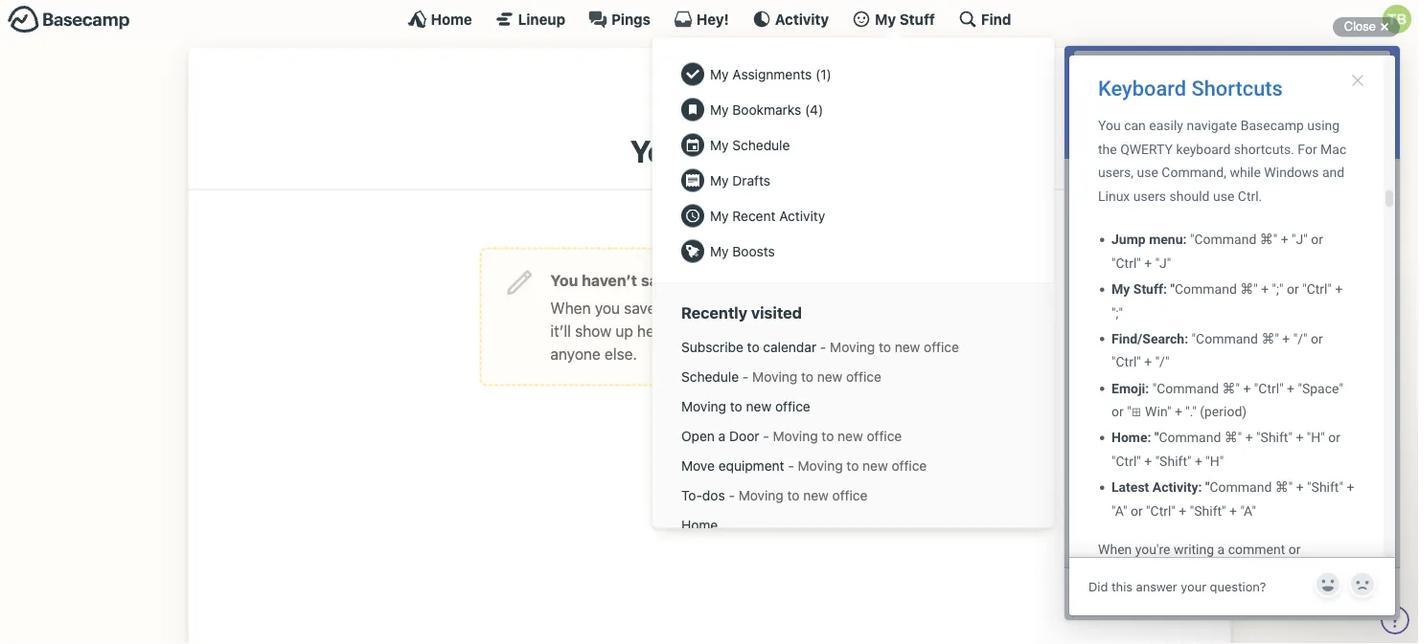 Task type: vqa. For each thing, say whether or not it's contained in the screenshot.
Your to the top
yes



Task type: describe. For each thing, give the bounding box(es) containing it.
moving to new office
[[681, 399, 810, 415]]

0 vertical spatial home link
[[408, 10, 472, 29]]

hey! button
[[674, 10, 729, 29]]

to inside moving to new office link
[[730, 399, 742, 415]]

else.
[[605, 345, 637, 363]]

to down move equipment - moving to new office
[[787, 488, 799, 504]]

pings
[[611, 11, 651, 27]]

anyone
[[550, 345, 601, 363]]

0 vertical spatial your
[[630, 133, 695, 170]]

my for my recent activity
[[710, 208, 728, 224]]

lineup link
[[495, 10, 565, 29]]

1 horizontal spatial home link
[[671, 511, 1035, 541]]

aren't
[[757, 322, 797, 340]]

home inside recently visited pages element
[[681, 518, 717, 533]]

door
[[729, 428, 759, 444]]

subscribe
[[681, 339, 743, 355]]

open
[[681, 428, 714, 444]]

(1)
[[815, 66, 831, 82]]

recently
[[681, 304, 747, 323]]

0 horizontal spatial home
[[431, 11, 472, 27]]

your drafts
[[630, 133, 789, 170]]

draft,
[[863, 299, 901, 317]]

you
[[595, 299, 620, 317]]

to down subscribe to calendar - moving to new office
[[801, 369, 813, 385]]

subscribe to calendar - moving to new office
[[681, 339, 959, 355]]

(4)
[[804, 102, 823, 117]]

my stuff
[[875, 11, 935, 27]]

my stuff element
[[671, 57, 1035, 269]]

0 vertical spatial activity
[[775, 11, 829, 27]]

my schedule link
[[671, 127, 1035, 163]]

my for my bookmarks (4)
[[710, 102, 728, 117]]

pings button
[[588, 10, 651, 29]]

my for my assignments (1)
[[710, 66, 728, 82]]

drafts for your drafts
[[701, 133, 789, 170]]

up
[[615, 322, 633, 340]]

lineup
[[518, 11, 565, 27]]

my for my boosts
[[710, 243, 728, 259]]

my recent activity
[[710, 208, 825, 224]]

yet
[[767, 271, 791, 289]]

my bookmarks (4)
[[710, 102, 823, 117]]

open a door - moving to new office
[[681, 428, 901, 444]]

document
[[757, 299, 827, 317]]

moving down as
[[829, 339, 875, 355]]

to down recently visited
[[747, 339, 759, 355]]

any
[[688, 271, 715, 289]]

tim burton image
[[679, 67, 740, 128]]

moving up open
[[681, 399, 726, 415]]

recently visited pages element
[[671, 333, 1035, 541]]

office inside moving to new office link
[[775, 399, 810, 415]]

drafts for my drafts
[[732, 172, 770, 188]]

it'll
[[550, 322, 571, 340]]

to-dos - moving to new office
[[681, 488, 867, 504]]

switch accounts image
[[8, 5, 130, 34]]

moving down open a door - moving to new office
[[797, 458, 842, 474]]



Task type: locate. For each thing, give the bounding box(es) containing it.
home
[[431, 11, 472, 27], [681, 518, 717, 533]]

my left assignments
[[710, 66, 728, 82]]

to down moving to new office link at the bottom of the page
[[846, 458, 858, 474]]

0 vertical spatial schedule
[[732, 137, 789, 153]]

- down open a door - moving to new office
[[787, 458, 794, 474]]

1 horizontal spatial a
[[718, 428, 725, 444]]

close button
[[1333, 15, 1400, 38]]

haven't
[[582, 271, 637, 289]]

1 vertical spatial schedule
[[681, 369, 738, 385]]

saved
[[641, 271, 685, 289]]

1 horizontal spatial home
[[681, 518, 717, 533]]

home link down move equipment - moving to new office
[[671, 511, 1035, 541]]

home down to-
[[681, 518, 717, 533]]

home link left 'lineup' link
[[408, 10, 472, 29]]

assignments
[[732, 66, 811, 82]]

visited
[[751, 304, 801, 323]]

activity link
[[752, 10, 829, 29]]

drafts down my schedule
[[732, 172, 770, 188]]

schedule down my bookmarks (4)
[[732, 137, 789, 153]]

0 horizontal spatial home link
[[408, 10, 472, 29]]

- right calendar
[[820, 339, 826, 355]]

my schedule
[[710, 137, 789, 153]]

to up the door
[[730, 399, 742, 415]]

1 vertical spatial home link
[[671, 511, 1035, 541]]

my up your drafts
[[710, 102, 728, 117]]

when
[[550, 299, 591, 317]]

moving down equipment
[[738, 488, 783, 504]]

message
[[672, 299, 734, 317]]

0 vertical spatial drafts
[[701, 133, 789, 170]]

to right visible on the right of page
[[849, 322, 863, 340]]

drafts
[[719, 271, 764, 289], [712, 322, 753, 340]]

activity up (1)
[[775, 11, 829, 27]]

1 vertical spatial drafts
[[732, 172, 770, 188]]

1 vertical spatial your
[[676, 322, 708, 340]]

you haven't saved any drafts yet when you save a message or document as a draft, it'll show up here. your drafts aren't visible to anyone else.
[[550, 271, 901, 363]]

bookmarks
[[732, 102, 801, 117]]

calendar
[[763, 339, 816, 355]]

equipment
[[718, 458, 784, 474]]

0 vertical spatial drafts
[[719, 271, 764, 289]]

my assignments (1)
[[710, 66, 831, 82]]

visible
[[801, 322, 845, 340]]

- right the door
[[763, 428, 769, 444]]

my
[[875, 11, 896, 27], [710, 66, 728, 82], [710, 102, 728, 117], [710, 137, 728, 153], [710, 172, 728, 188], [710, 208, 728, 224], [710, 243, 728, 259]]

my inside popup button
[[875, 11, 896, 27]]

your inside you haven't saved any drafts yet when you save a message or document as a draft, it'll show up here. your drafts aren't visible to anyone else.
[[676, 322, 708, 340]]

stuff
[[900, 11, 935, 27]]

to
[[849, 322, 863, 340], [747, 339, 759, 355], [878, 339, 891, 355], [801, 369, 813, 385], [730, 399, 742, 415], [821, 428, 834, 444], [846, 458, 858, 474], [787, 488, 799, 504]]

a left the door
[[718, 428, 725, 444]]

moving down calendar
[[752, 369, 797, 385]]

find button
[[958, 10, 1011, 29]]

to-
[[681, 488, 702, 504]]

cross small image
[[1373, 15, 1396, 38], [1373, 15, 1396, 38]]

a right 'save'
[[660, 299, 668, 317]]

as
[[831, 299, 847, 317]]

0 horizontal spatial a
[[660, 299, 668, 317]]

show
[[575, 322, 611, 340]]

- right dos
[[728, 488, 734, 504]]

my drafts link
[[671, 163, 1035, 198]]

my left recent
[[710, 208, 728, 224]]

drafts inside "my stuff" element
[[732, 172, 770, 188]]

activity right recent
[[779, 208, 825, 224]]

move
[[681, 458, 714, 474]]

activity
[[775, 11, 829, 27], [779, 208, 825, 224]]

drafts down or
[[712, 322, 753, 340]]

save
[[624, 299, 656, 317]]

a
[[660, 299, 668, 317], [851, 299, 859, 317], [718, 428, 725, 444]]

drafts up or
[[719, 271, 764, 289]]

to up move equipment - moving to new office
[[821, 428, 834, 444]]

0 vertical spatial home
[[431, 11, 472, 27]]

you
[[550, 271, 578, 289]]

my down your drafts
[[710, 172, 728, 188]]

moving to new office link
[[671, 392, 1035, 422]]

schedule
[[732, 137, 789, 153], [681, 369, 738, 385]]

to inside you haven't saved any drafts yet when you save a message or document as a draft, it'll show up here. your drafts aren't visible to anyone else.
[[849, 322, 863, 340]]

1 vertical spatial activity
[[779, 208, 825, 224]]

boosts
[[732, 243, 774, 259]]

- up moving to new office
[[742, 369, 748, 385]]

schedule - moving to new office
[[681, 369, 881, 385]]

schedule down subscribe
[[681, 369, 738, 385]]

my recent activity link
[[671, 198, 1035, 234]]

schedule inside recently visited pages element
[[681, 369, 738, 385]]

my left stuff
[[875, 11, 896, 27]]

to down draft,
[[878, 339, 891, 355]]

recent
[[732, 208, 775, 224]]

my boosts
[[710, 243, 774, 259]]

dos
[[702, 488, 725, 504]]

1 vertical spatial home
[[681, 518, 717, 533]]

find
[[981, 11, 1011, 27]]

-
[[820, 339, 826, 355], [742, 369, 748, 385], [763, 428, 769, 444], [787, 458, 794, 474], [728, 488, 734, 504]]

your down the tim burton image
[[630, 133, 695, 170]]

a right as
[[851, 299, 859, 317]]

my for my schedule
[[710, 137, 728, 153]]

moving up move equipment - moving to new office
[[772, 428, 817, 444]]

drafts up the my drafts on the top of page
[[701, 133, 789, 170]]

close
[[1344, 19, 1376, 34]]

my for my stuff
[[875, 11, 896, 27]]

my drafts
[[710, 172, 770, 188]]

my stuff button
[[852, 10, 935, 29]]

2 horizontal spatial a
[[851, 299, 859, 317]]

move equipment - moving to new office
[[681, 458, 926, 474]]

your
[[630, 133, 695, 170], [676, 322, 708, 340]]

my boosts link
[[671, 234, 1035, 269]]

my up any
[[710, 243, 728, 259]]

your down message
[[676, 322, 708, 340]]

moving
[[829, 339, 875, 355], [752, 369, 797, 385], [681, 399, 726, 415], [772, 428, 817, 444], [797, 458, 842, 474], [738, 488, 783, 504]]

hey!
[[697, 11, 729, 27]]

my for my drafts
[[710, 172, 728, 188]]

schedule inside my schedule link
[[732, 137, 789, 153]]

or
[[738, 299, 753, 317]]

recently visited
[[681, 304, 801, 323]]

here.
[[637, 322, 672, 340]]

main element
[[0, 0, 1419, 592]]

home left 'lineup' link
[[431, 11, 472, 27]]

home link
[[408, 10, 472, 29], [671, 511, 1035, 541]]

my up the my drafts on the top of page
[[710, 137, 728, 153]]

1 vertical spatial drafts
[[712, 322, 753, 340]]

activity inside "my stuff" element
[[779, 208, 825, 224]]

drafts
[[701, 133, 789, 170], [732, 172, 770, 188]]

new
[[894, 339, 920, 355], [817, 369, 842, 385], [746, 399, 771, 415], [837, 428, 863, 444], [862, 458, 888, 474], [803, 488, 828, 504]]

office
[[923, 339, 959, 355], [846, 369, 881, 385], [775, 399, 810, 415], [866, 428, 901, 444], [891, 458, 926, 474], [832, 488, 867, 504]]



